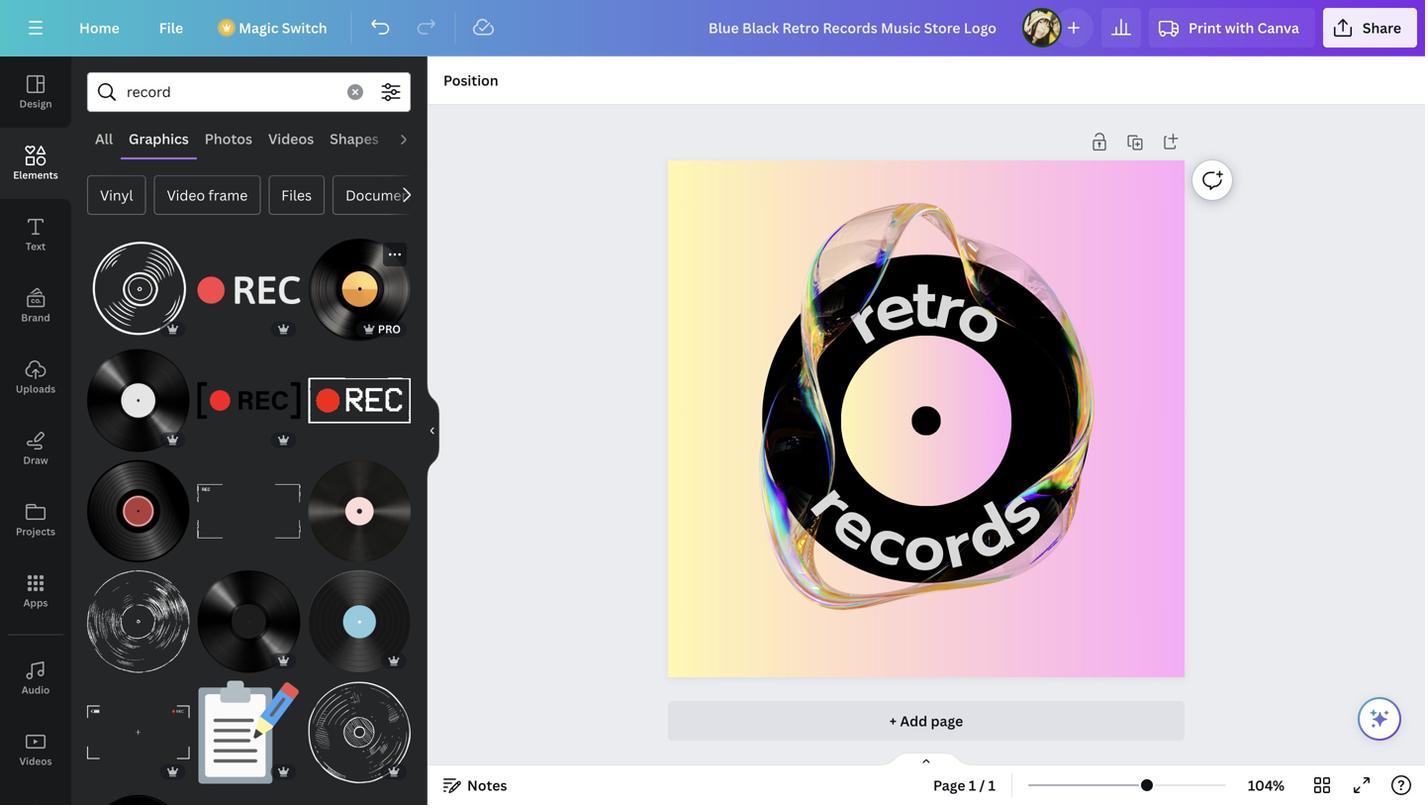 Task type: vqa. For each thing, say whether or not it's contained in the screenshot.
"What's New Wednesday"
no



Task type: locate. For each thing, give the bounding box(es) containing it.
notes button
[[436, 769, 515, 801]]

e
[[813, 474, 901, 576]]

frame
[[208, 186, 248, 204]]

1 vertical spatial videos button
[[0, 714, 71, 785]]

files button
[[269, 175, 325, 215]]

vinyl record isolated on white background image
[[87, 349, 190, 452]]

104% button
[[1235, 769, 1299, 801]]

video
[[167, 186, 205, 204]]

vinyl
[[100, 186, 133, 204]]

0 vertical spatial videos button
[[260, 120, 322, 157]]

1 horizontal spatial 1
[[989, 776, 996, 795]]

draw
[[23, 454, 48, 467]]

+
[[890, 711, 897, 730]]

videos inside side panel tab list
[[19, 755, 52, 768]]

0 vertical spatial audio button
[[387, 120, 442, 157]]

share
[[1363, 18, 1402, 37]]

clipboard, pencil, register, book, notes, records, record book, files and folders, edit flat icon image
[[198, 681, 300, 784]]

audio
[[395, 129, 435, 148], [21, 683, 50, 697]]

apps
[[23, 596, 48, 609]]

text
[[26, 240, 46, 253]]

shapes
[[330, 129, 379, 148]]

0 horizontal spatial audio
[[21, 683, 50, 697]]

design
[[19, 97, 52, 110]]

pro
[[378, 321, 401, 336]]

Design title text field
[[693, 8, 1015, 48]]

1 horizontal spatial audio button
[[387, 120, 442, 157]]

0 horizontal spatial 1
[[969, 776, 977, 795]]

hide image
[[427, 383, 440, 478]]

0 vertical spatial videos
[[268, 129, 314, 148]]

104%
[[1249, 776, 1285, 795]]

0 horizontal spatial videos button
[[0, 714, 71, 785]]

1
[[969, 776, 977, 795], [989, 776, 996, 795]]

1 right /
[[989, 776, 996, 795]]

photos button
[[197, 120, 260, 157]]

file button
[[143, 8, 199, 48]]

audio right shapes
[[395, 129, 435, 148]]

1 horizontal spatial r
[[934, 494, 982, 595]]

all button
[[87, 120, 121, 157]]

draw button
[[0, 413, 71, 484]]

+ add page
[[890, 711, 964, 730]]

notes
[[467, 776, 507, 795]]

photos
[[205, 129, 252, 148]]

framed recording icon image
[[198, 349, 300, 452]]

Search elements search field
[[127, 73, 336, 111]]

print
[[1189, 18, 1222, 37]]

graphics
[[129, 129, 189, 148]]

vinyl record image
[[308, 570, 411, 673]]

c
[[856, 489, 921, 593]]

1 left /
[[969, 776, 977, 795]]

page 1 / 1
[[934, 776, 996, 795]]

all
[[95, 129, 113, 148]]

audio button right shapes
[[387, 120, 442, 157]]

1 vertical spatial audio
[[21, 683, 50, 697]]

audio button
[[387, 120, 442, 157], [0, 643, 71, 714]]

0 horizontal spatial videos
[[19, 755, 52, 768]]

s
[[972, 465, 1065, 557]]

+ add page button
[[668, 701, 1185, 741]]

1 vertical spatial videos
[[19, 755, 52, 768]]

videos
[[268, 129, 314, 148], [19, 755, 52, 768]]

audio down apps
[[21, 683, 50, 697]]

canva
[[1258, 18, 1300, 37]]

phonograph record, vinyl icon image
[[308, 239, 411, 341]]

uploads button
[[0, 342, 71, 413]]

1 horizontal spatial videos button
[[260, 120, 322, 157]]

r
[[788, 462, 880, 545], [934, 494, 982, 595]]

uploads
[[16, 382, 56, 396]]

vinyl record illustration image
[[87, 460, 190, 562], [308, 460, 411, 562], [87, 791, 190, 805]]

group
[[87, 227, 190, 341], [198, 239, 300, 341], [87, 337, 190, 452], [198, 337, 300, 452], [308, 337, 411, 452], [87, 448, 190, 562], [198, 448, 300, 562], [308, 448, 411, 562], [87, 558, 190, 673], [198, 558, 300, 673], [308, 558, 411, 673], [198, 669, 300, 784], [308, 669, 411, 784], [87, 681, 190, 784], [87, 780, 190, 805], [273, 780, 296, 803], [383, 780, 407, 803]]

shapes button
[[322, 120, 387, 157]]

audio button down apps
[[0, 643, 71, 714]]

pro group
[[308, 239, 411, 341]]

1 vertical spatial audio button
[[0, 643, 71, 714]]

1 horizontal spatial audio
[[395, 129, 435, 148]]

print with canva button
[[1150, 8, 1316, 48]]

design button
[[0, 56, 71, 128]]

print with canva
[[1189, 18, 1300, 37]]

videos button
[[260, 120, 322, 157], [0, 714, 71, 785]]

document
[[346, 186, 416, 204]]

0 horizontal spatial audio button
[[0, 643, 71, 714]]

magic
[[239, 18, 279, 37]]

side panel tab list
[[0, 56, 71, 805]]

page
[[931, 711, 964, 730]]



Task type: describe. For each thing, give the bounding box(es) containing it.
apps button
[[0, 555, 71, 627]]

brand
[[21, 311, 50, 324]]

d
[[947, 480, 1032, 586]]

audio inside side panel tab list
[[21, 683, 50, 697]]

1 1 from the left
[[969, 776, 977, 795]]

projects button
[[0, 484, 71, 555]]

add
[[901, 711, 928, 730]]

o
[[903, 498, 948, 597]]

canva assistant image
[[1368, 707, 1392, 731]]

0 horizontal spatial r
[[788, 462, 880, 545]]

video frame button
[[154, 175, 261, 215]]

page
[[934, 776, 966, 795]]

/
[[980, 776, 986, 795]]

magic switch
[[239, 18, 327, 37]]

projects
[[16, 525, 55, 538]]

text button
[[0, 199, 71, 270]]

vinyl button
[[87, 175, 146, 215]]

graphics button
[[121, 120, 197, 157]]

show pages image
[[879, 752, 974, 767]]

2 1 from the left
[[989, 776, 996, 795]]

home
[[79, 18, 120, 37]]

elements
[[13, 168, 58, 182]]

main menu bar
[[0, 0, 1426, 56]]

black vinyl record isolated on white background image
[[198, 570, 300, 673]]

0 vertical spatial audio
[[395, 129, 435, 148]]

document button
[[333, 175, 429, 215]]

magic switch button
[[207, 8, 343, 48]]

position button
[[436, 64, 507, 96]]

recording icons. smartphone or camera viewfinder record buttons, video recording screen indicator. video app rec ui icons vector symbols set image
[[198, 239, 300, 341]]

switch
[[282, 18, 327, 37]]

video frame
[[167, 186, 248, 204]]

1 horizontal spatial videos
[[268, 129, 314, 148]]

files
[[281, 186, 312, 204]]

position
[[444, 71, 499, 90]]

file
[[159, 18, 183, 37]]

share button
[[1324, 8, 1418, 48]]

home link
[[63, 8, 135, 48]]

camera recording 4k screen on black background image
[[87, 681, 190, 784]]

elements button
[[0, 128, 71, 199]]

with
[[1226, 18, 1255, 37]]

brand button
[[0, 270, 71, 342]]



